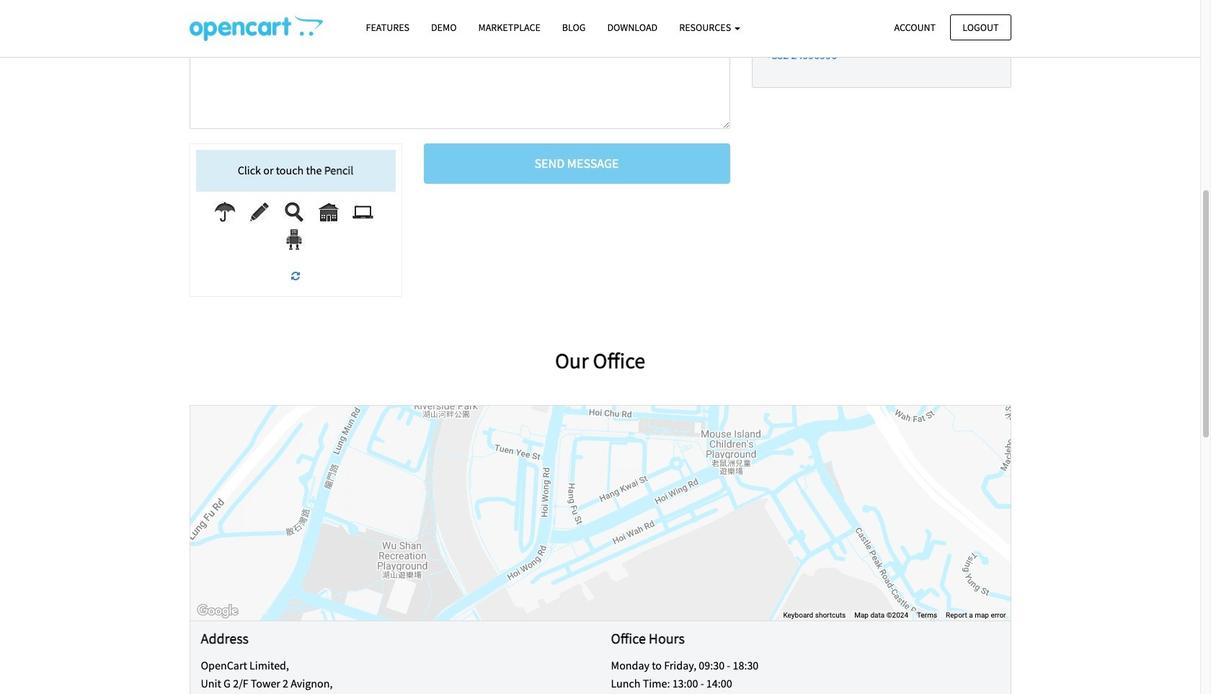 Task type: locate. For each thing, give the bounding box(es) containing it.
None text field
[[189, 0, 730, 129]]

opencart - contact image
[[189, 15, 323, 41]]

google image
[[194, 602, 241, 620]]

map region
[[190, 406, 1010, 620]]

refresh image
[[291, 271, 300, 281]]



Task type: vqa. For each thing, say whether or not it's contained in the screenshot.
the Google Image
yes



